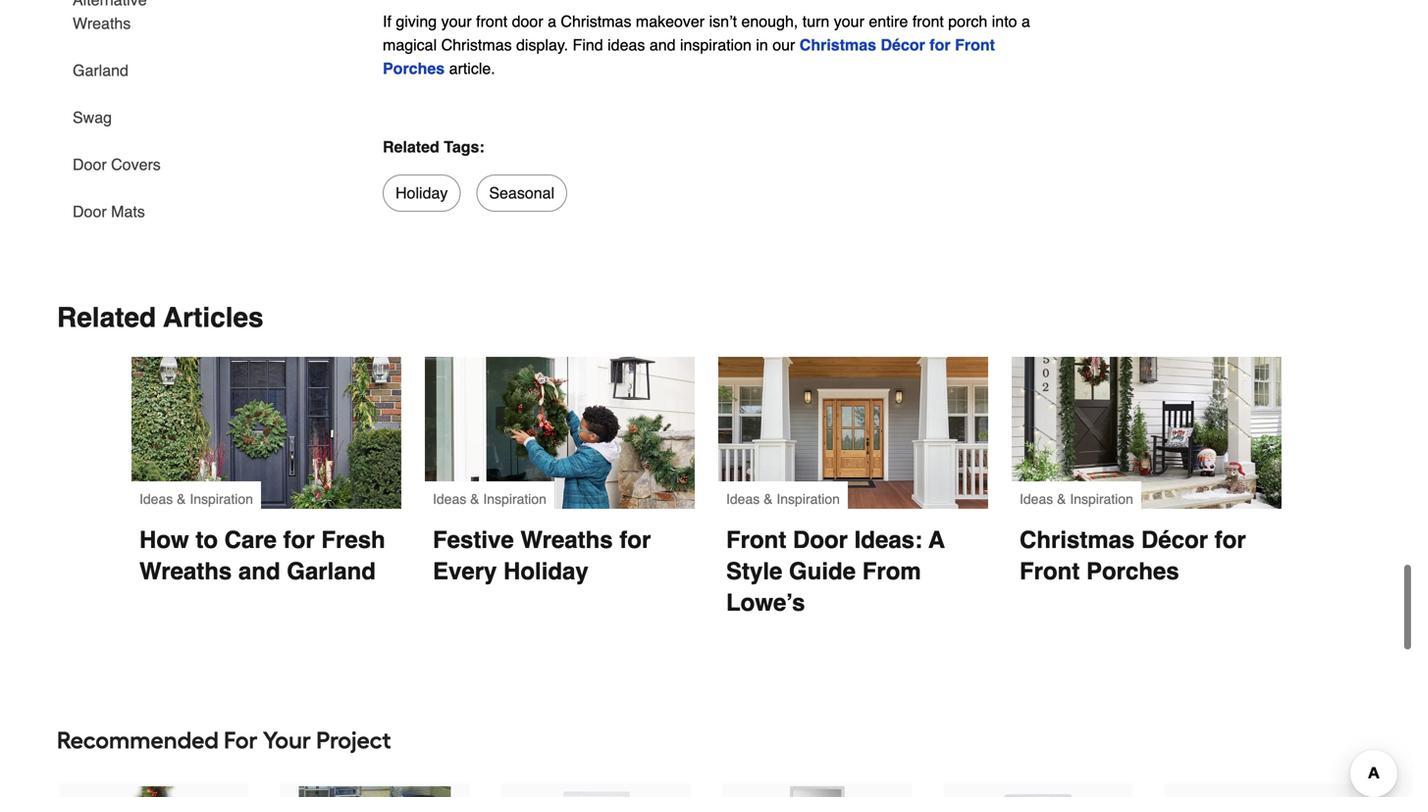 Task type: vqa. For each thing, say whether or not it's contained in the screenshot.
hours
no



Task type: describe. For each thing, give the bounding box(es) containing it.
2 front from the left
[[912, 12, 944, 31]]

décor inside christmas décor for front porches link
[[881, 36, 925, 54]]

christmas inside christmas décor for front porches link
[[800, 36, 876, 54]]

related tags:
[[383, 138, 484, 156]]

festive
[[433, 527, 514, 554]]

ideas for festive wreaths for every holiday
[[433, 492, 466, 507]]

door for door covers
[[73, 156, 107, 174]]

& for front
[[764, 492, 773, 507]]

door covers link
[[73, 141, 161, 188]]

alternative wreaths link
[[73, 0, 204, 47]]

0 horizontal spatial garland
[[73, 61, 128, 79]]

seasonal
[[489, 184, 554, 202]]

front inside front door ideas: a style guide from lowe's
[[726, 527, 786, 554]]

reliabilt 3-in zinc steel barrel bolts image
[[962, 787, 1114, 798]]

a young boy hangs a christmas wreath on the front door. image
[[425, 357, 695, 509]]

front door ideas: a style guide from lowe's
[[726, 527, 951, 617]]

ideas & inspiration for front
[[726, 492, 840, 507]]

door mats
[[73, 203, 145, 221]]

inspiration for décor
[[1070, 492, 1133, 507]]

giving
[[396, 12, 437, 31]]

for inside festive wreaths for every holiday
[[619, 527, 651, 554]]

inspiration for door
[[777, 492, 840, 507]]

1 front from the left
[[476, 12, 507, 31]]

display.
[[516, 36, 568, 54]]

door inside front door ideas: a style guide from lowe's
[[793, 527, 848, 554]]

tags:
[[444, 138, 484, 156]]

every
[[433, 558, 497, 585]]

ideas for front door ideas: a style guide from lowe's
[[726, 492, 760, 507]]

from
[[862, 558, 921, 585]]

enough,
[[741, 12, 798, 31]]

swag
[[73, 108, 112, 127]]

inspiration for wreaths
[[483, 492, 547, 507]]

2 vertical spatial front
[[1020, 558, 1080, 585]]

ideas & inspiration for christmas
[[1020, 492, 1133, 507]]

a light wood front door on a front porch with a welcome mat in front of the door. image
[[718, 357, 988, 509]]

recommended
[[57, 727, 219, 755]]

0 horizontal spatial christmas décor for front porches
[[383, 36, 995, 78]]

door mats link
[[73, 188, 145, 224]]

if giving your front door a christmas makeover isn't enough, turn your entire front porch into a magical christmas display. find ideas and inspiration in our
[[383, 12, 1030, 54]]

door for door mats
[[73, 203, 107, 221]]

therma-tru benchmark doors shaker 36-in x 80-in fiberglass craftsman left-hand inswing ready to paint prehung single front door with brickmould insulating core image
[[520, 787, 672, 798]]

door
[[512, 12, 543, 31]]

your
[[263, 727, 311, 755]]

guide
[[789, 558, 856, 585]]

door covers
[[73, 156, 161, 174]]

odl clear view 22-in x 64-in low-e insulating polypropylene framed front door glass inserts image
[[741, 787, 893, 798]]

care
[[224, 527, 277, 554]]

1 vertical spatial christmas décor for front porches
[[1020, 527, 1252, 585]]

seasonal link
[[476, 175, 567, 212]]

reliabilt 3-1/3-in gloss chain guards image
[[1183, 787, 1335, 798]]

if
[[383, 12, 391, 31]]

articles
[[163, 302, 264, 334]]

a front porch decorated with holiday garland, string lights and a red and green welcome mat. image
[[1012, 357, 1282, 509]]

our
[[772, 36, 795, 54]]

isn't
[[709, 12, 737, 31]]

ideas
[[608, 36, 645, 54]]

covers
[[111, 156, 161, 174]]

and inside if giving your front door a christmas makeover isn't enough, turn your entire front porch into a magical christmas display. find ideas and inspiration in our
[[649, 36, 676, 54]]

to
[[196, 527, 218, 554]]

porch
[[948, 12, 987, 31]]

1 vertical spatial décor
[[1141, 527, 1208, 554]]

& for christmas
[[1057, 492, 1066, 507]]

inspiration
[[680, 36, 752, 54]]

holiday inside festive wreaths for every holiday
[[503, 558, 589, 585]]

ideas:
[[854, 527, 922, 554]]

mats
[[111, 203, 145, 221]]

related for related articles
[[57, 302, 156, 334]]



Task type: locate. For each thing, give the bounding box(es) containing it.
ideas for christmas décor for front porches
[[1020, 492, 1053, 507]]

garland
[[73, 61, 128, 79], [287, 558, 376, 585]]

0 vertical spatial related
[[383, 138, 439, 156]]

your
[[441, 12, 472, 31], [834, 12, 864, 31]]

2 inspiration from the left
[[483, 492, 547, 507]]

wreaths inside festive wreaths for every holiday
[[520, 527, 613, 554]]

ideas
[[139, 492, 173, 507], [433, 492, 466, 507], [726, 492, 760, 507], [1020, 492, 1053, 507]]

festive wreaths for every holiday
[[433, 527, 657, 585]]

project source 3-ft x 3-ft interlocking black rectangular indoor or outdoor anti-fatigue mat image
[[299, 787, 451, 798]]

1 horizontal spatial décor
[[1141, 527, 1208, 554]]

door
[[73, 156, 107, 174], [73, 203, 107, 221], [793, 527, 848, 554]]

wreaths for alternative
[[73, 14, 131, 32]]

for
[[930, 36, 950, 54], [283, 527, 315, 554], [619, 527, 651, 554], [1215, 527, 1246, 554]]

0 horizontal spatial front
[[726, 527, 786, 554]]

2 a from the left
[[1021, 12, 1030, 31]]

door up door mats link
[[73, 156, 107, 174]]

holiday link
[[383, 175, 461, 212]]

wreaths inside alternative wreaths
[[73, 14, 131, 32]]

4 inspiration from the left
[[1070, 492, 1133, 507]]

0 horizontal spatial and
[[238, 558, 280, 585]]

1 horizontal spatial front
[[955, 36, 995, 54]]

front left "door"
[[476, 12, 507, 31]]

1 vertical spatial garland
[[287, 558, 376, 585]]

ideas for how to care for fresh wreaths and garland
[[139, 492, 173, 507]]

into
[[992, 12, 1017, 31]]

2 vertical spatial wreaths
[[139, 558, 232, 585]]

front right 'entire'
[[912, 12, 944, 31]]

3 ideas from the left
[[726, 492, 760, 507]]

1 vertical spatial door
[[73, 203, 107, 221]]

ideas & inspiration for festive
[[433, 492, 547, 507]]

4 ideas from the left
[[1020, 492, 1053, 507]]

wreaths down alternative
[[73, 14, 131, 32]]

wreaths right festive
[[520, 527, 613, 554]]

0 vertical spatial christmas décor for front porches
[[383, 36, 995, 78]]

makeover
[[636, 12, 705, 31]]

a right "door"
[[548, 12, 556, 31]]

article.
[[445, 60, 495, 78]]

find
[[573, 36, 603, 54]]

christmas décor for front porches
[[383, 36, 995, 78], [1020, 527, 1252, 585]]

a right the into
[[1021, 12, 1030, 31]]

door left mats
[[73, 203, 107, 221]]

garland link
[[73, 47, 128, 94]]

front
[[955, 36, 995, 54], [726, 527, 786, 554], [1020, 558, 1080, 585]]

1 a from the left
[[548, 12, 556, 31]]

wreaths for festive
[[520, 527, 613, 554]]

national tree company outdoor pre-lit electrical outlet 9-ft spruce artificial garland with white incandescent lights image
[[78, 787, 230, 798]]

alternative wreaths
[[73, 0, 147, 32]]

0 vertical spatial porches
[[383, 60, 445, 78]]

2 horizontal spatial wreaths
[[520, 527, 613, 554]]

related for related tags:
[[383, 138, 439, 156]]

1 & from the left
[[177, 492, 186, 507]]

1 ideas from the left
[[139, 492, 173, 507]]

porches
[[383, 60, 445, 78], [1086, 558, 1179, 585]]

inspiration for to
[[190, 492, 253, 507]]

alternative
[[73, 0, 147, 9]]

0 vertical spatial and
[[649, 36, 676, 54]]

garland down fresh
[[287, 558, 376, 585]]

1 horizontal spatial front
[[912, 12, 944, 31]]

a navy blue door on a brick home decorated with a fresh wreath and garland. image
[[131, 357, 401, 509]]

wreaths inside how to care for fresh wreaths and garland
[[139, 558, 232, 585]]

holiday down festive
[[503, 558, 589, 585]]

0 horizontal spatial your
[[441, 12, 472, 31]]

christmas
[[561, 12, 631, 31], [441, 36, 512, 54], [800, 36, 876, 54], [1020, 527, 1135, 554]]

for inside how to care for fresh wreaths and garland
[[283, 527, 315, 554]]

project
[[316, 727, 391, 755]]

for
[[224, 727, 258, 755]]

recommended for your project
[[57, 727, 391, 755]]

1 inspiration from the left
[[190, 492, 253, 507]]

1 horizontal spatial christmas décor for front porches
[[1020, 527, 1252, 585]]

and inside how to care for fresh wreaths and garland
[[238, 558, 280, 585]]

2 horizontal spatial front
[[1020, 558, 1080, 585]]

related articles
[[57, 302, 264, 334]]

4 ideas & inspiration from the left
[[1020, 492, 1133, 507]]

& for how
[[177, 492, 186, 507]]

0 vertical spatial décor
[[881, 36, 925, 54]]

0 vertical spatial front
[[955, 36, 995, 54]]

0 vertical spatial holiday
[[395, 184, 448, 202]]

magical
[[383, 36, 437, 54]]

holiday
[[395, 184, 448, 202], [503, 558, 589, 585]]

fresh
[[321, 527, 385, 554]]

1 horizontal spatial porches
[[1086, 558, 1179, 585]]

3 & from the left
[[764, 492, 773, 507]]

how
[[139, 527, 189, 554]]

door up guide
[[793, 527, 848, 554]]

0 horizontal spatial related
[[57, 302, 156, 334]]

related
[[383, 138, 439, 156], [57, 302, 156, 334]]

1 horizontal spatial garland
[[287, 558, 376, 585]]

1 vertical spatial wreaths
[[520, 527, 613, 554]]

swag link
[[73, 94, 112, 141]]

and down 'makeover'
[[649, 36, 676, 54]]

1 horizontal spatial your
[[834, 12, 864, 31]]

holiday inside the holiday link
[[395, 184, 448, 202]]

in
[[756, 36, 768, 54]]

0 horizontal spatial wreaths
[[73, 14, 131, 32]]

a
[[928, 527, 945, 554]]

1 your from the left
[[441, 12, 472, 31]]

1 ideas & inspiration from the left
[[139, 492, 253, 507]]

your right turn
[[834, 12, 864, 31]]

1 vertical spatial porches
[[1086, 558, 1179, 585]]

a
[[548, 12, 556, 31], [1021, 12, 1030, 31]]

2 ideas from the left
[[433, 492, 466, 507]]

1 vertical spatial front
[[726, 527, 786, 554]]

0 horizontal spatial porches
[[383, 60, 445, 78]]

turn
[[802, 12, 829, 31]]

décor
[[881, 36, 925, 54], [1141, 527, 1208, 554]]

and down the care
[[238, 558, 280, 585]]

0 vertical spatial door
[[73, 156, 107, 174]]

&
[[177, 492, 186, 507], [470, 492, 479, 507], [764, 492, 773, 507], [1057, 492, 1066, 507]]

& for festive
[[470, 492, 479, 507]]

4 & from the left
[[1057, 492, 1066, 507]]

1 horizontal spatial and
[[649, 36, 676, 54]]

ideas & inspiration for how
[[139, 492, 253, 507]]

garland up 'swag'
[[73, 61, 128, 79]]

holiday down the related tags:
[[395, 184, 448, 202]]

1 horizontal spatial wreaths
[[139, 558, 232, 585]]

2 your from the left
[[834, 12, 864, 31]]

wreaths
[[73, 14, 131, 32], [520, 527, 613, 554], [139, 558, 232, 585]]

2 ideas & inspiration from the left
[[433, 492, 547, 507]]

1 horizontal spatial related
[[383, 138, 439, 156]]

front
[[476, 12, 507, 31], [912, 12, 944, 31]]

0 vertical spatial wreaths
[[73, 14, 131, 32]]

1 vertical spatial related
[[57, 302, 156, 334]]

and
[[649, 36, 676, 54], [238, 558, 280, 585]]

0 horizontal spatial front
[[476, 12, 507, 31]]

garland inside how to care for fresh wreaths and garland
[[287, 558, 376, 585]]

for inside christmas décor for front porches link
[[930, 36, 950, 54]]

3 ideas & inspiration from the left
[[726, 492, 840, 507]]

0 vertical spatial garland
[[73, 61, 128, 79]]

0 horizontal spatial a
[[548, 12, 556, 31]]

ideas & inspiration
[[139, 492, 253, 507], [433, 492, 547, 507], [726, 492, 840, 507], [1020, 492, 1133, 507]]

2 & from the left
[[470, 492, 479, 507]]

1 vertical spatial and
[[238, 558, 280, 585]]

christmas décor for front porches link
[[383, 36, 995, 78]]

style
[[726, 558, 782, 585]]

your right 'giving' at top
[[441, 12, 472, 31]]

0 horizontal spatial holiday
[[395, 184, 448, 202]]

3 inspiration from the left
[[777, 492, 840, 507]]

wreaths down to
[[139, 558, 232, 585]]

1 horizontal spatial holiday
[[503, 558, 589, 585]]

recommended for your project heading
[[57, 721, 1356, 761]]

lowe's
[[726, 590, 805, 617]]

2 vertical spatial door
[[793, 527, 848, 554]]

how to care for fresh wreaths and garland
[[139, 527, 392, 585]]

entire
[[869, 12, 908, 31]]

0 horizontal spatial décor
[[881, 36, 925, 54]]

inspiration
[[190, 492, 253, 507], [483, 492, 547, 507], [777, 492, 840, 507], [1070, 492, 1133, 507]]

1 vertical spatial holiday
[[503, 558, 589, 585]]

1 horizontal spatial a
[[1021, 12, 1030, 31]]



